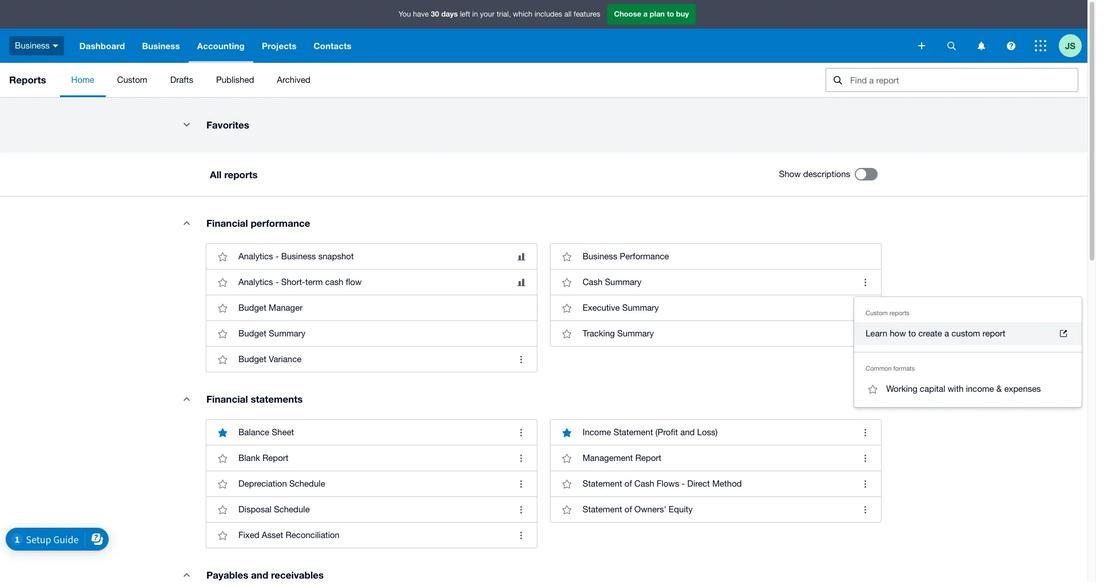 Task type: vqa. For each thing, say whether or not it's contained in the screenshot.
Compact view
no



Task type: locate. For each thing, give the bounding box(es) containing it.
0 vertical spatial reports
[[224, 168, 258, 180]]

1 horizontal spatial cash
[[634, 479, 654, 489]]

management report link
[[551, 445, 881, 471]]

favorite image inside business performance link
[[555, 245, 578, 268]]

business up the drafts
[[142, 41, 180, 51]]

1 vertical spatial analytics
[[238, 277, 273, 287]]

more options image inside balance sheet link
[[509, 421, 532, 444]]

disposal schedule
[[238, 505, 310, 515]]

budget down budget summary
[[238, 355, 266, 364]]

1 horizontal spatial reports
[[890, 310, 910, 317]]

favorite image for cash summary
[[555, 271, 578, 294]]

learn how to create a custom report
[[866, 329, 1006, 339]]

favorite image inside "budget variance" link
[[211, 348, 234, 371]]

2 expand report group image from the top
[[175, 388, 198, 411]]

more options image inside statement of cash flows - direct method link
[[854, 473, 877, 496]]

more options image inside cash summary link
[[854, 271, 877, 294]]

to right how
[[908, 329, 916, 339]]

report
[[262, 453, 288, 463], [635, 453, 661, 463]]

loss)
[[697, 428, 718, 437]]

1 remove favorite image from the left
[[211, 421, 234, 444]]

remove favorite image left balance
[[211, 421, 234, 444]]

0 vertical spatial and
[[680, 428, 695, 437]]

favorite image inside the statement of owners' equity 'link'
[[555, 499, 578, 521]]

payables and receivables
[[206, 570, 324, 582]]

more options image for statement of cash flows - direct method
[[854, 473, 877, 496]]

- for short-
[[275, 277, 279, 287]]

depreciation schedule
[[238, 479, 325, 489]]

business up reports
[[15, 40, 50, 50]]

summary down executive summary
[[617, 329, 654, 339]]

schedule
[[289, 479, 325, 489], [274, 505, 310, 515]]

1 vertical spatial -
[[275, 277, 279, 287]]

1 budget from the top
[[238, 303, 266, 313]]

plan
[[650, 9, 665, 18]]

3 budget from the top
[[238, 355, 266, 364]]

favorite image inside budget summary link
[[211, 322, 234, 345]]

favorite image for working capital with income & expenses
[[861, 378, 884, 401]]

favorite image for budget variance
[[211, 348, 234, 371]]

which
[[513, 10, 533, 18]]

custom inside "list box"
[[866, 310, 888, 317]]

and
[[680, 428, 695, 437], [251, 570, 268, 582]]

left
[[460, 10, 470, 18]]

1 horizontal spatial to
[[908, 329, 916, 339]]

budget manager
[[238, 303, 303, 313]]

svg image
[[1035, 40, 1046, 51], [947, 41, 956, 50], [977, 41, 985, 50], [1007, 41, 1015, 50]]

reports for custom reports
[[890, 310, 910, 317]]

favorite image inside disposal schedule link
[[211, 499, 234, 521]]

financial performance
[[206, 217, 310, 229]]

0 vertical spatial schedule
[[289, 479, 325, 489]]

1 expand report group image from the top
[[175, 212, 198, 234]]

favorite image inside budget manager link
[[211, 297, 234, 320]]

analytics for analytics - short-term cash flow
[[238, 277, 273, 287]]

tracking
[[583, 329, 615, 339]]

equity
[[669, 505, 693, 515]]

- down performance
[[275, 252, 279, 261]]

remove favorite image inside balance sheet link
[[211, 421, 234, 444]]

remove favorite image inside income statement (profit and loss) link
[[555, 421, 578, 444]]

1 vertical spatial of
[[625, 505, 632, 515]]

favorite image for business performance
[[555, 245, 578, 268]]

budget for budget summary
[[238, 329, 266, 339]]

more options image for disposal schedule
[[509, 499, 532, 521]]

2 financial from the top
[[206, 393, 248, 405]]

custom reports
[[866, 310, 910, 317]]

favorite image inside the tracking summary link
[[555, 322, 578, 345]]

0 horizontal spatial svg image
[[53, 44, 58, 47]]

expand report group image
[[175, 564, 198, 583]]

svg image
[[918, 42, 925, 49], [53, 44, 58, 47]]

to
[[667, 9, 674, 18], [908, 329, 916, 339]]

summary inside the tracking summary link
[[617, 329, 654, 339]]

reports right all
[[224, 168, 258, 180]]

more options image for balance sheet
[[509, 421, 532, 444]]

financial for financial statements
[[206, 393, 248, 405]]

favorite image inside fixed asset reconciliation "link"
[[211, 524, 234, 547]]

favorite image for depreciation schedule
[[211, 473, 234, 496]]

business button
[[0, 29, 71, 63]]

1 vertical spatial budget
[[238, 329, 266, 339]]

list box
[[854, 297, 1082, 408]]

more options image inside income statement (profit and loss) link
[[854, 421, 877, 444]]

to left buy
[[667, 9, 674, 18]]

drafts
[[170, 75, 193, 85]]

report for blank report
[[262, 453, 288, 463]]

1 vertical spatial expand report group image
[[175, 388, 198, 411]]

budget summary
[[238, 329, 306, 339]]

and right payables
[[251, 570, 268, 582]]

1 vertical spatial custom
[[866, 310, 888, 317]]

of for owners'
[[625, 505, 632, 515]]

2 vertical spatial budget
[[238, 355, 266, 364]]

0 vertical spatial statement
[[613, 428, 653, 437]]

more options image inside "budget variance" link
[[509, 348, 532, 371]]

income statement (profit and loss) link
[[551, 420, 881, 445]]

analytics
[[238, 252, 273, 261], [238, 277, 273, 287]]

schedule inside disposal schedule link
[[274, 505, 310, 515]]

reports for all reports
[[224, 168, 258, 180]]

archived
[[277, 75, 310, 85]]

favorite image
[[211, 245, 234, 268], [211, 297, 234, 320], [211, 473, 234, 496], [555, 473, 578, 496], [211, 499, 234, 521]]

budget manager link
[[206, 295, 537, 321]]

1 vertical spatial a
[[945, 329, 949, 339]]

schedule for depreciation schedule
[[289, 479, 325, 489]]

summary inside executive summary link
[[622, 303, 659, 313]]

custom up learn
[[866, 310, 888, 317]]

favorites
[[206, 119, 249, 131]]

income
[[583, 428, 611, 437]]

0 vertical spatial budget
[[238, 303, 266, 313]]

favorite image for budget manager
[[211, 297, 234, 320]]

-
[[275, 252, 279, 261], [275, 277, 279, 287], [682, 479, 685, 489]]

1 analytics from the top
[[238, 252, 273, 261]]

1 financial from the top
[[206, 217, 248, 229]]

1 vertical spatial and
[[251, 570, 268, 582]]

fixed asset reconciliation link
[[206, 523, 537, 548]]

1 report from the left
[[262, 453, 288, 463]]

1 vertical spatial reports
[[890, 310, 910, 317]]

0 vertical spatial of
[[625, 479, 632, 489]]

days
[[441, 9, 458, 18]]

favorite image inside depreciation schedule link
[[211, 473, 234, 496]]

custom for custom reports
[[866, 310, 888, 317]]

remove favorite image
[[211, 421, 234, 444], [555, 421, 578, 444]]

analytics up budget manager at the left of the page
[[238, 277, 273, 287]]

favorite image
[[555, 245, 578, 268], [211, 271, 234, 294], [555, 271, 578, 294], [555, 297, 578, 320], [211, 322, 234, 345], [555, 322, 578, 345], [211, 348, 234, 371], [861, 378, 884, 401], [211, 447, 234, 470], [555, 447, 578, 470], [555, 499, 578, 521], [211, 524, 234, 547]]

business performance link
[[551, 244, 881, 269]]

summary inside cash summary link
[[605, 277, 642, 287]]

show descriptions
[[779, 169, 850, 179]]

schedule up fixed asset reconciliation
[[274, 505, 310, 515]]

0 horizontal spatial remove favorite image
[[211, 421, 234, 444]]

more options image inside blank report link
[[509, 447, 532, 470]]

cash summary link
[[551, 269, 881, 295]]

favorite image for fixed asset reconciliation
[[211, 524, 234, 547]]

statement left the owners'
[[583, 505, 622, 515]]

more options image inside the statement of owners' equity 'link'
[[854, 499, 877, 521]]

of inside the statement of owners' equity 'link'
[[625, 505, 632, 515]]

favorite image for statement of owners' equity
[[555, 499, 578, 521]]

summary for executive summary
[[622, 303, 659, 313]]

favorite image inside executive summary link
[[555, 297, 578, 320]]

1 vertical spatial to
[[908, 329, 916, 339]]

2 budget from the top
[[238, 329, 266, 339]]

None field
[[826, 68, 1078, 92]]

statement for cash
[[583, 479, 622, 489]]

of down management report
[[625, 479, 632, 489]]

report
[[983, 329, 1006, 339]]

buy
[[676, 9, 689, 18]]

0 horizontal spatial and
[[251, 570, 268, 582]]

1 horizontal spatial report
[[635, 453, 661, 463]]

statement of cash flows - direct method link
[[551, 471, 881, 497]]

0 vertical spatial a
[[643, 9, 648, 18]]

analytics down financial performance
[[238, 252, 273, 261]]

custom down business dropdown button
[[117, 75, 147, 85]]

0 horizontal spatial custom
[[117, 75, 147, 85]]

remove favorite image for balance sheet
[[211, 421, 234, 444]]

1 horizontal spatial remove favorite image
[[555, 421, 578, 444]]

business
[[15, 40, 50, 50], [142, 41, 180, 51], [281, 252, 316, 261], [583, 252, 617, 261]]

business inside popup button
[[15, 40, 50, 50]]

financial down all reports
[[206, 217, 248, 229]]

archived link
[[266, 63, 322, 97]]

more information about analytics - short-term cash flow image
[[517, 279, 525, 286]]

disposal
[[238, 505, 271, 515]]

expand report group image
[[175, 212, 198, 234], [175, 388, 198, 411]]

2 analytics from the top
[[238, 277, 273, 287]]

accounting button
[[189, 29, 253, 63]]

report right blank
[[262, 453, 288, 463]]

svg image up find a report text box
[[918, 42, 925, 49]]

remove favorite image left income
[[555, 421, 578, 444]]

summary inside budget summary link
[[269, 329, 306, 339]]

blank
[[238, 453, 260, 463]]

summary for cash summary
[[605, 277, 642, 287]]

create
[[918, 329, 942, 339]]

custom link
[[106, 63, 159, 97]]

reconciliation
[[286, 531, 340, 540]]

income statement (profit and loss)
[[583, 428, 718, 437]]

working
[[886, 384, 918, 394]]

executive summary link
[[551, 295, 881, 321]]

cash left flows
[[634, 479, 654, 489]]

performance
[[620, 252, 669, 261]]

formats
[[893, 365, 915, 372]]

0 vertical spatial to
[[667, 9, 674, 18]]

banner containing js
[[0, 0, 1088, 63]]

favorite image for budget summary
[[211, 322, 234, 345]]

1 vertical spatial schedule
[[274, 505, 310, 515]]

1 horizontal spatial custom
[[866, 310, 888, 317]]

0 vertical spatial analytics
[[238, 252, 273, 261]]

1 vertical spatial financial
[[206, 393, 248, 405]]

0 horizontal spatial report
[[262, 453, 288, 463]]

statement down management
[[583, 479, 622, 489]]

more options image
[[854, 271, 877, 294], [854, 421, 877, 444], [854, 447, 877, 470], [854, 473, 877, 496], [509, 499, 532, 521]]

0 vertical spatial financial
[[206, 217, 248, 229]]

favorite image for executive summary
[[555, 297, 578, 320]]

30
[[431, 9, 439, 18]]

2 report from the left
[[635, 453, 661, 463]]

reports up how
[[890, 310, 910, 317]]

1 vertical spatial cash
[[634, 479, 654, 489]]

have
[[413, 10, 429, 18]]

financial up balance
[[206, 393, 248, 405]]

method
[[712, 479, 742, 489]]

a left plan
[[643, 9, 648, 18]]

all
[[210, 168, 222, 180]]

0 vertical spatial expand report group image
[[175, 212, 198, 234]]

and left loss)
[[680, 428, 695, 437]]

statement of cash flows - direct method
[[583, 479, 742, 489]]

svg image inside business popup button
[[53, 44, 58, 47]]

favorite image for analytics - business snapshot
[[211, 245, 234, 268]]

financial for financial performance
[[206, 217, 248, 229]]

report down income statement (profit and loss)
[[635, 453, 661, 463]]

schedule up disposal schedule
[[289, 479, 325, 489]]

1 horizontal spatial and
[[680, 428, 695, 437]]

learn
[[866, 329, 887, 339]]

0 vertical spatial custom
[[117, 75, 147, 85]]

includes
[[535, 10, 562, 18]]

management
[[583, 453, 633, 463]]

0 horizontal spatial cash
[[583, 277, 603, 287]]

summary for budget summary
[[269, 329, 306, 339]]

navigation containing dashboard
[[71, 29, 910, 63]]

banner
[[0, 0, 1088, 63]]

features
[[574, 10, 600, 18]]

direct
[[687, 479, 710, 489]]

of left the owners'
[[625, 505, 632, 515]]

1 vertical spatial statement
[[583, 479, 622, 489]]

depreciation
[[238, 479, 287, 489]]

summary up tracking summary in the right of the page
[[622, 303, 659, 313]]

schedule inside depreciation schedule link
[[289, 479, 325, 489]]

0 horizontal spatial reports
[[224, 168, 258, 180]]

business up cash summary
[[583, 252, 617, 261]]

summary up executive summary
[[605, 277, 642, 287]]

navigation
[[71, 29, 910, 63]]

cash
[[325, 277, 343, 287]]

favorite image inside statement of cash flows - direct method link
[[555, 473, 578, 496]]

dashboard link
[[71, 29, 134, 63]]

a right create
[[945, 329, 949, 339]]

navigation inside 'banner'
[[71, 29, 910, 63]]

0 vertical spatial -
[[275, 252, 279, 261]]

analytics - business snapshot
[[238, 252, 354, 261]]

more options image inside disposal schedule link
[[509, 499, 532, 521]]

2 of from the top
[[625, 505, 632, 515]]

cash up executive
[[583, 277, 603, 287]]

2 vertical spatial statement
[[583, 505, 622, 515]]

menu
[[60, 63, 817, 97]]

balance
[[238, 428, 269, 437]]

statement inside 'link'
[[583, 505, 622, 515]]

statement up management report
[[613, 428, 653, 437]]

manager
[[269, 303, 303, 313]]

Find a report text field
[[849, 69, 1078, 91]]

statement of owners' equity link
[[551, 497, 881, 523]]

budget up budget variance
[[238, 329, 266, 339]]

dashboard
[[79, 41, 125, 51]]

more options image
[[509, 348, 532, 371], [509, 421, 532, 444], [509, 447, 532, 470], [509, 473, 532, 496], [854, 499, 877, 521], [509, 524, 532, 547]]

more options image for statement of owners' equity
[[854, 499, 877, 521]]

1 horizontal spatial a
[[945, 329, 949, 339]]

summary down the manager
[[269, 329, 306, 339]]

of inside statement of cash flows - direct method link
[[625, 479, 632, 489]]

more options image inside fixed asset reconciliation "link"
[[509, 524, 532, 547]]

1 of from the top
[[625, 479, 632, 489]]

js
[[1065, 40, 1076, 51]]

- left the short-
[[275, 277, 279, 287]]

budget up budget summary
[[238, 303, 266, 313]]

common formats
[[866, 365, 915, 372]]

budget summary link
[[206, 321, 537, 347]]

0 vertical spatial cash
[[583, 277, 603, 287]]

more options image inside management report link
[[854, 447, 877, 470]]

business performance
[[583, 252, 669, 261]]

- right flows
[[682, 479, 685, 489]]

2 remove favorite image from the left
[[555, 421, 578, 444]]

remove favorite image for income statement (profit and loss)
[[555, 421, 578, 444]]

favorite image inside "list box"
[[861, 378, 884, 401]]

of
[[625, 479, 632, 489], [625, 505, 632, 515]]

svg image left dashboard
[[53, 44, 58, 47]]

business up analytics - short-term cash flow
[[281, 252, 316, 261]]

favorite image inside blank report link
[[211, 447, 234, 470]]



Task type: describe. For each thing, give the bounding box(es) containing it.
balance sheet link
[[206, 420, 537, 445]]

you
[[399, 10, 411, 18]]

js button
[[1059, 29, 1088, 63]]

sheet
[[272, 428, 294, 437]]

fixed
[[238, 531, 259, 540]]

business button
[[134, 29, 189, 63]]

- for business
[[275, 252, 279, 261]]

more options image for blank report
[[509, 447, 532, 470]]

reports
[[9, 74, 46, 86]]

blank report
[[238, 453, 288, 463]]

learn how to create a custom report link
[[854, 322, 1082, 345]]

expand report group image for financial statements
[[175, 388, 198, 411]]

balance sheet
[[238, 428, 294, 437]]

favorite image for statement of cash flows - direct method
[[555, 473, 578, 496]]

choose a plan to buy
[[614, 9, 689, 18]]

blank report link
[[206, 445, 537, 471]]

short-
[[281, 277, 305, 287]]

owners'
[[634, 505, 666, 515]]

collapse report group image
[[175, 113, 198, 136]]

0 horizontal spatial a
[[643, 9, 648, 18]]

contacts button
[[305, 29, 360, 63]]

trial,
[[497, 10, 511, 18]]

show
[[779, 169, 801, 179]]

statement for owners'
[[583, 505, 622, 515]]

all reports
[[210, 168, 258, 180]]

analytics for analytics - business snapshot
[[238, 252, 273, 261]]

list box containing learn how to create a custom report
[[854, 297, 1082, 408]]

management report
[[583, 453, 661, 463]]

home link
[[60, 63, 106, 97]]

flows
[[657, 479, 679, 489]]

to inside "list box"
[[908, 329, 916, 339]]

favorite image for blank report
[[211, 447, 234, 470]]

in
[[472, 10, 478, 18]]

more options image for income statement (profit and loss)
[[854, 421, 877, 444]]

working capital with income & expenses
[[886, 384, 1041, 394]]

favorite image for management report
[[555, 447, 578, 470]]

you have 30 days left in your trial, which includes all features
[[399, 9, 600, 18]]

contacts
[[314, 41, 352, 51]]

2 vertical spatial -
[[682, 479, 685, 489]]

tracking summary
[[583, 329, 654, 339]]

published
[[216, 75, 254, 85]]

report for management report
[[635, 453, 661, 463]]

schedule for disposal schedule
[[274, 505, 310, 515]]

statements
[[251, 393, 303, 405]]

term
[[305, 277, 323, 287]]

variance
[[269, 355, 302, 364]]

home
[[71, 75, 94, 85]]

payables
[[206, 570, 248, 582]]

budget for budget manager
[[238, 303, 266, 313]]

statement of owners' equity
[[583, 505, 693, 515]]

summary for tracking summary
[[617, 329, 654, 339]]

menu containing home
[[60, 63, 817, 97]]

disposal schedule link
[[206, 497, 537, 523]]

of for cash
[[625, 479, 632, 489]]

published link
[[205, 63, 266, 97]]

more options image for depreciation schedule
[[509, 473, 532, 496]]

projects button
[[253, 29, 305, 63]]

performance
[[251, 217, 310, 229]]

1 horizontal spatial svg image
[[918, 42, 925, 49]]

favorite image for disposal schedule
[[211, 499, 234, 521]]

more options image for management report
[[854, 447, 877, 470]]

budget variance link
[[206, 347, 537, 372]]

a inside "list box"
[[945, 329, 949, 339]]

expand report group image for financial performance
[[175, 212, 198, 234]]

accounting
[[197, 41, 245, 51]]

(profit
[[655, 428, 678, 437]]

more options image for cash summary
[[854, 271, 877, 294]]

income
[[966, 384, 994, 394]]

favorite image for tracking summary
[[555, 322, 578, 345]]

custom for custom
[[117, 75, 147, 85]]

business inside dropdown button
[[142, 41, 180, 51]]

cash summary
[[583, 277, 642, 287]]

how
[[890, 329, 906, 339]]

your
[[480, 10, 495, 18]]

tracking summary link
[[551, 321, 881, 347]]

depreciation schedule link
[[206, 471, 537, 497]]

fixed asset reconciliation
[[238, 531, 340, 540]]

executive summary
[[583, 303, 659, 313]]

more options image for fixed asset reconciliation
[[509, 524, 532, 547]]

capital
[[920, 384, 945, 394]]

more options image for budget variance
[[509, 348, 532, 371]]

more information about analytics - business snapshot image
[[517, 253, 525, 260]]

budget for budget variance
[[238, 355, 266, 364]]

&
[[997, 384, 1002, 394]]

favorite image for analytics - short-term cash flow
[[211, 271, 234, 294]]

choose
[[614, 9, 641, 18]]

0 horizontal spatial to
[[667, 9, 674, 18]]

all
[[564, 10, 572, 18]]

flow
[[346, 277, 362, 287]]

receivables
[[271, 570, 324, 582]]



